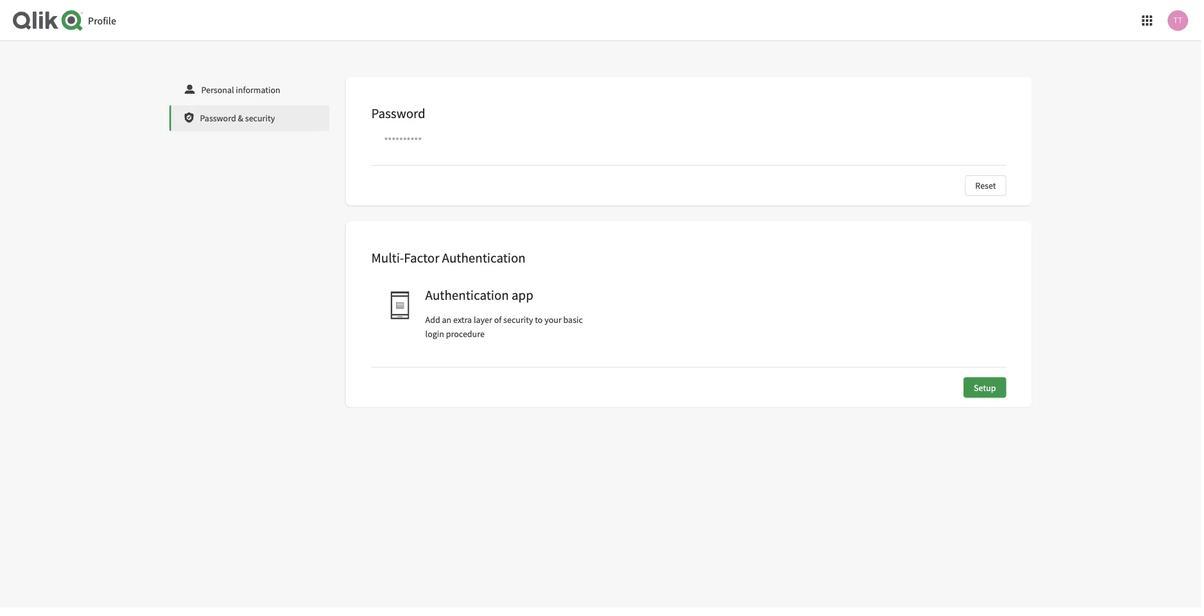 Task type: locate. For each thing, give the bounding box(es) containing it.
authentication up extra
[[425, 287, 509, 303]]

basic
[[563, 314, 583, 325]]

security
[[245, 112, 275, 124], [503, 314, 533, 325]]

extra
[[453, 314, 472, 325]]

password for password
[[371, 105, 426, 122]]

1 vertical spatial security
[[503, 314, 533, 325]]

password left &
[[200, 112, 236, 124]]

reset
[[976, 180, 996, 191]]

security right &
[[245, 112, 275, 124]]

setup
[[974, 382, 996, 393]]

reset button
[[965, 175, 1006, 196]]

add
[[425, 314, 440, 325]]

security inside menu item
[[245, 112, 275, 124]]

password
[[371, 105, 426, 122], [200, 112, 236, 124]]

password & security menu item
[[169, 105, 330, 131]]

password up "**********"
[[371, 105, 426, 122]]

to
[[535, 314, 543, 325]]

0 horizontal spatial security
[[245, 112, 275, 124]]

multi-factor authentication
[[371, 249, 526, 266]]

password for password & security
[[200, 112, 236, 124]]

1 vertical spatial authentication
[[425, 287, 509, 303]]

password inside menu item
[[200, 112, 236, 124]]

0 horizontal spatial password
[[200, 112, 236, 124]]

0 vertical spatial authentication
[[442, 249, 526, 266]]

authentication
[[442, 249, 526, 266], [425, 287, 509, 303]]

1 horizontal spatial password
[[371, 105, 426, 122]]

1 horizontal spatial security
[[503, 314, 533, 325]]

security right of at the left
[[503, 314, 533, 325]]

procedure
[[446, 328, 485, 339]]

menu
[[169, 77, 330, 134]]

factor
[[404, 249, 439, 266]]

password & security
[[200, 112, 275, 124]]

authentication up authentication app
[[442, 249, 526, 266]]

login
[[425, 328, 444, 339]]

0 vertical spatial security
[[245, 112, 275, 124]]



Task type: vqa. For each thing, say whether or not it's contained in the screenshot.
the United States of America (the)
no



Task type: describe. For each thing, give the bounding box(es) containing it.
terry turtle image
[[1168, 10, 1188, 31]]

authentication app
[[425, 287, 533, 303]]

security inside add an extra layer of security to your basic login procedure
[[503, 314, 533, 325]]

personal information menu item
[[169, 77, 330, 103]]

of
[[494, 314, 502, 325]]

menu containing personal information
[[169, 77, 330, 134]]

app
[[512, 287, 533, 303]]

personal information
[[201, 84, 280, 96]]

**********
[[384, 135, 422, 146]]

personal
[[201, 84, 234, 96]]

your
[[545, 314, 562, 325]]

profile
[[88, 14, 116, 27]]

layer
[[474, 314, 492, 325]]

setup button
[[964, 377, 1006, 398]]

multi-
[[371, 249, 404, 266]]

add an extra layer of security to your basic login procedure
[[425, 314, 583, 339]]

&
[[238, 112, 243, 124]]

an
[[442, 314, 452, 325]]

/portal/static/images/logo.svg image
[[13, 10, 83, 31]]

information
[[236, 84, 280, 96]]



